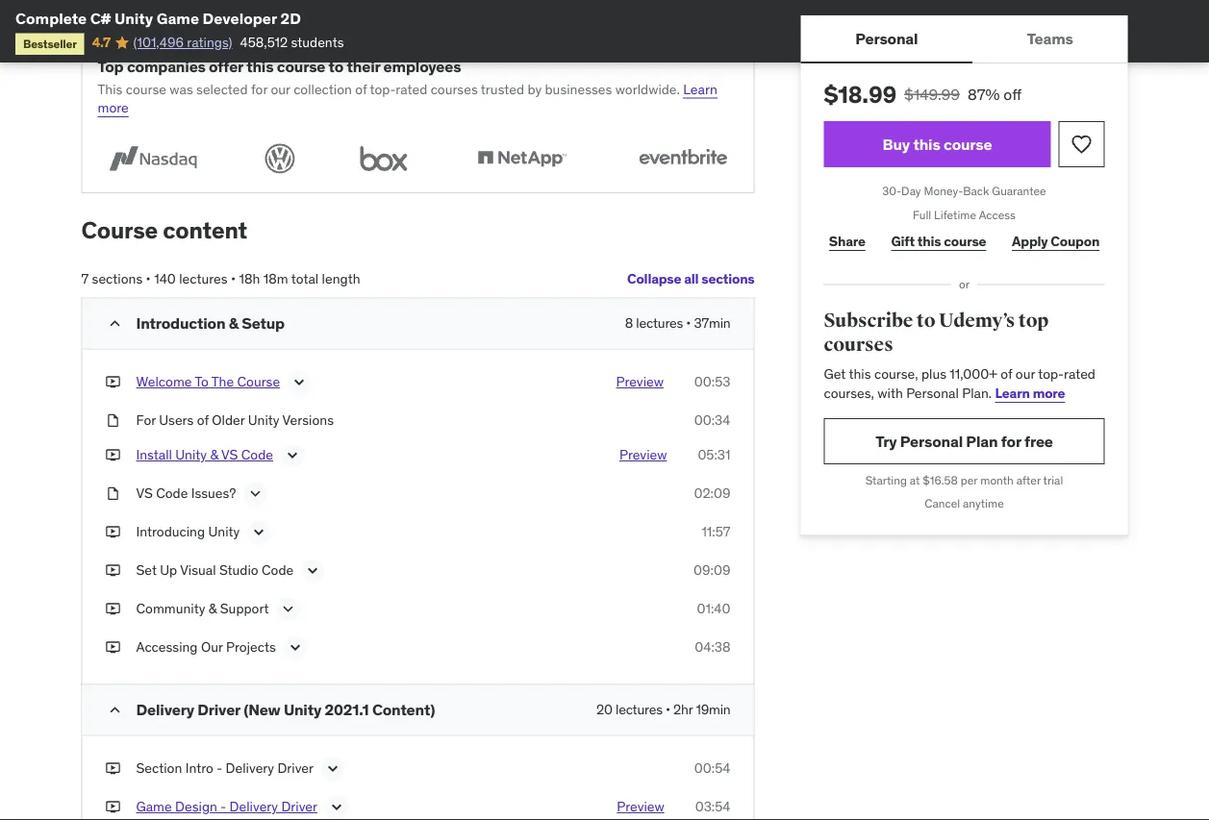Task type: describe. For each thing, give the bounding box(es) containing it.
subscribe
[[824, 309, 913, 332]]

personal inside button
[[855, 28, 918, 48]]

introducing unity
[[136, 523, 240, 540]]

small image for delivery driver (new unity 2021.1 content)
[[105, 701, 125, 720]]

2 sections from the left
[[92, 270, 143, 287]]

03:54
[[695, 798, 730, 815]]

this for get
[[849, 366, 871, 383]]

money-
[[924, 183, 963, 198]]

to inside subscribe to udemy's top courses
[[916, 309, 935, 332]]

introducing
[[136, 523, 205, 540]]

course down companies
[[126, 80, 166, 97]]

top companies offer this course to their employees
[[98, 56, 461, 76]]

all
[[684, 270, 699, 287]]

• for 7 sections • 140 lectures • 18h 18m total length
[[146, 270, 151, 287]]

lifetime
[[934, 207, 976, 222]]

show lecture description image for section intro - delivery driver
[[323, 759, 342, 778]]

ratings)
[[187, 34, 232, 51]]

this course was selected for our collection of top-rated courses trusted by businesses worldwide.
[[98, 80, 680, 97]]

for
[[136, 412, 156, 429]]

day
[[901, 183, 921, 198]]

show lecture description image for accessing our projects
[[286, 638, 305, 657]]

0 vertical spatial top-
[[370, 80, 396, 97]]

05:31
[[698, 446, 730, 463]]

course inside button
[[944, 134, 992, 154]]

support
[[220, 600, 269, 617]]

course inside button
[[237, 373, 280, 391]]

access
[[979, 207, 1016, 222]]

• left "18h 18m"
[[231, 270, 236, 287]]

more for top companies offer this course to their employees
[[98, 99, 129, 116]]

0 vertical spatial show lecture description image
[[283, 446, 302, 465]]

set
[[136, 562, 157, 579]]

buy this course button
[[824, 121, 1051, 167]]

unity right the older
[[248, 412, 279, 429]]

• for 8 lectures • 37min
[[686, 315, 691, 332]]

for users of older unity versions
[[136, 412, 334, 429]]

140
[[154, 270, 176, 287]]

30-
[[882, 183, 901, 198]]

volkswagen image
[[259, 140, 301, 177]]

apply coupon
[[1012, 233, 1100, 250]]

this for buy
[[913, 134, 940, 154]]

per
[[961, 473, 978, 488]]

top- inside the get this course, plus 11,000+ of our top-rated courses, with personal plan.
[[1038, 366, 1064, 383]]

trial
[[1043, 473, 1063, 488]]

collapse all sections button
[[627, 259, 755, 298]]

0 vertical spatial lectures
[[179, 270, 228, 287]]

vs inside button
[[221, 446, 238, 463]]

learn more link for subscribe to udemy's top courses
[[995, 385, 1065, 402]]

01:40
[[697, 600, 730, 617]]

companies
[[127, 56, 206, 76]]

gift this course link
[[886, 223, 991, 261]]

up
[[160, 562, 177, 579]]

courses,
[[824, 385, 874, 402]]

at
[[910, 473, 920, 488]]

0 vertical spatial driver
[[197, 700, 240, 719]]

preview for 00:53
[[616, 373, 664, 391]]

our
[[201, 638, 223, 656]]

collection
[[293, 80, 352, 97]]

offer
[[209, 56, 243, 76]]

section intro - delivery driver
[[136, 760, 314, 777]]

month
[[980, 473, 1014, 488]]

set up visual studio code
[[136, 562, 294, 579]]

content)
[[372, 700, 435, 719]]

0 vertical spatial game
[[157, 8, 199, 28]]

studio
[[219, 562, 258, 579]]

plan
[[966, 431, 998, 451]]

course down lifetime
[[944, 233, 986, 250]]

4.7
[[92, 34, 111, 51]]

small image for introduction & setup
[[105, 314, 125, 334]]

09:09
[[694, 562, 730, 579]]

0 horizontal spatial to
[[329, 56, 344, 76]]

the
[[211, 373, 234, 391]]

developer
[[203, 8, 277, 28]]

$16.58
[[923, 473, 958, 488]]

0 vertical spatial of
[[355, 80, 367, 97]]

our inside the get this course, plus 11,000+ of our top-rated courses, with personal plan.
[[1016, 366, 1035, 383]]

anytime
[[963, 496, 1004, 511]]

8 xsmall image from the top
[[105, 798, 121, 817]]

apply coupon button
[[1007, 223, 1105, 261]]

bestseller
[[23, 36, 77, 51]]

driver for design
[[281, 798, 317, 815]]

(101,496 ratings)
[[133, 34, 232, 51]]

personal inside the get this course, plus 11,000+ of our top-rated courses, with personal plan.
[[906, 385, 959, 402]]

unity right the c#
[[114, 8, 153, 28]]

share
[[829, 233, 865, 250]]

unity up set up visual studio code
[[208, 523, 240, 540]]

0 horizontal spatial for
[[251, 80, 267, 97]]

starting
[[865, 473, 907, 488]]

box image
[[352, 140, 416, 177]]

share button
[[824, 223, 871, 261]]

0 horizontal spatial courses
[[431, 80, 478, 97]]

users
[[159, 412, 194, 429]]

2 xsmall image from the top
[[105, 411, 121, 430]]

this
[[98, 80, 122, 97]]

learn more link for top companies offer this course to their employees
[[98, 80, 717, 116]]

design
[[175, 798, 217, 815]]

preview for 03:54
[[617, 798, 664, 815]]

11:57
[[702, 523, 730, 540]]

30-day money-back guarantee full lifetime access
[[882, 183, 1046, 222]]

more for subscribe to udemy's top courses
[[1033, 385, 1065, 402]]

2021.1
[[325, 700, 369, 719]]

xsmall image for accessing
[[105, 638, 121, 657]]

get this course, plus 11,000+ of our top-rated courses, with personal plan.
[[824, 366, 1095, 402]]

selected
[[196, 80, 248, 97]]

19min
[[696, 701, 730, 718]]

setup
[[242, 313, 285, 333]]

top
[[98, 56, 124, 76]]

install
[[136, 446, 172, 463]]

0 vertical spatial delivery
[[136, 700, 194, 719]]

game inside the "game design - delivery driver" button
[[136, 798, 172, 815]]

buy
[[882, 134, 910, 154]]

0 horizontal spatial of
[[197, 412, 209, 429]]

458,512 students
[[240, 34, 344, 51]]

section
[[136, 760, 182, 777]]

guarantee
[[992, 183, 1046, 198]]

accessing our projects
[[136, 638, 276, 656]]

personal button
[[801, 15, 973, 62]]

collapse
[[627, 270, 681, 287]]

0 horizontal spatial our
[[271, 80, 290, 97]]

intro
[[185, 760, 213, 777]]

rated inside the get this course, plus 11,000+ of our top-rated courses, with personal plan.
[[1064, 366, 1095, 383]]

04:38
[[695, 638, 730, 656]]

course,
[[874, 366, 918, 383]]

code for set up visual studio code
[[262, 562, 294, 579]]

worldwide.
[[615, 80, 680, 97]]

of inside the get this course, plus 11,000+ of our top-rated courses, with personal plan.
[[1001, 366, 1012, 383]]



Task type: locate. For each thing, give the bounding box(es) containing it.
learn right worldwide.
[[683, 80, 717, 97]]

8 lectures • 37min
[[625, 315, 730, 332]]

wishlist image
[[1070, 133, 1093, 156]]

show lecture description image down the versions
[[283, 446, 302, 465]]

show lecture description image for introducing unity
[[249, 523, 269, 542]]

5 xsmall image from the top
[[105, 523, 121, 541]]

unity inside button
[[175, 446, 207, 463]]

1 xsmall image from the top
[[105, 373, 121, 392]]

1 vertical spatial code
[[156, 485, 188, 502]]

& left support
[[208, 600, 217, 617]]

show lecture description image for vs code issues?
[[246, 484, 265, 503]]

1 horizontal spatial learn
[[995, 385, 1030, 402]]

xsmall image left welcome
[[105, 373, 121, 392]]

rated
[[396, 80, 427, 97], [1064, 366, 1095, 383]]

2 vertical spatial lectures
[[616, 701, 662, 718]]

1 vertical spatial to
[[916, 309, 935, 332]]

teams button
[[973, 15, 1128, 62]]

1 vertical spatial learn more
[[995, 385, 1065, 402]]

this for gift
[[917, 233, 941, 250]]

xsmall image left design
[[105, 798, 121, 817]]

2 vertical spatial personal
[[900, 431, 963, 451]]

1 vertical spatial driver
[[277, 760, 314, 777]]

1 horizontal spatial more
[[1033, 385, 1065, 402]]

xsmall image left install
[[105, 446, 121, 464]]

1 vertical spatial course
[[237, 373, 280, 391]]

vs code issues?
[[136, 485, 236, 502]]

gift this course
[[891, 233, 986, 250]]

0 horizontal spatial vs
[[136, 485, 153, 502]]

to up collection
[[329, 56, 344, 76]]

install unity & vs code
[[136, 446, 273, 463]]

learn more for top companies offer this course to their employees
[[98, 80, 717, 116]]

lectures for delivery driver (new unity 2021.1 content)
[[616, 701, 662, 718]]

nasdaq image
[[98, 140, 208, 177]]

1 vertical spatial personal
[[906, 385, 959, 402]]

with
[[877, 385, 903, 402]]

our down top companies offer this course to their employees
[[271, 80, 290, 97]]

course up 7
[[81, 215, 158, 244]]

businesses
[[545, 80, 612, 97]]

learn more up free
[[995, 385, 1065, 402]]

preview for 05:31
[[619, 446, 667, 463]]

0 vertical spatial for
[[251, 80, 267, 97]]

delivery driver (new unity 2021.1 content)
[[136, 700, 435, 719]]

0 vertical spatial to
[[329, 56, 344, 76]]

netapp image
[[466, 140, 577, 177]]

this up courses,
[[849, 366, 871, 383]]

sections
[[701, 270, 755, 287], [92, 270, 143, 287]]

of
[[355, 80, 367, 97], [1001, 366, 1012, 383], [197, 412, 209, 429]]

show lecture description image
[[290, 373, 309, 392], [246, 484, 265, 503], [249, 523, 269, 542], [303, 561, 322, 580], [278, 600, 298, 619], [327, 798, 346, 817]]

driver left "(new"
[[197, 700, 240, 719]]

try personal plan for free link
[[824, 418, 1105, 464]]

learn more for subscribe to udemy's top courses
[[995, 385, 1065, 402]]

(new
[[244, 700, 280, 719]]

1 vertical spatial top-
[[1038, 366, 1064, 383]]

0 horizontal spatial rated
[[396, 80, 427, 97]]

1 vertical spatial show lecture description image
[[286, 638, 305, 657]]

sections right all
[[701, 270, 755, 287]]

2 vertical spatial code
[[262, 562, 294, 579]]

3 xsmall image from the top
[[105, 446, 121, 464]]

gift
[[891, 233, 915, 250]]

1 vertical spatial our
[[1016, 366, 1035, 383]]

show lecture description image
[[283, 446, 302, 465], [286, 638, 305, 657], [323, 759, 342, 778]]

length
[[322, 270, 360, 287]]

game design - delivery driver
[[136, 798, 317, 815]]

1 horizontal spatial rated
[[1064, 366, 1095, 383]]

1 horizontal spatial to
[[916, 309, 935, 332]]

• left 37min
[[686, 315, 691, 332]]

2 vertical spatial preview
[[617, 798, 664, 815]]

older
[[212, 412, 245, 429]]

0 vertical spatial preview
[[616, 373, 664, 391]]

1 vertical spatial delivery
[[226, 760, 274, 777]]

1 sections from the left
[[701, 270, 755, 287]]

11,000+
[[950, 366, 997, 383]]

or
[[959, 277, 970, 292]]

2 vertical spatial of
[[197, 412, 209, 429]]

learn for subscribe to udemy's top courses
[[995, 385, 1030, 402]]

small image
[[105, 314, 125, 334], [105, 701, 125, 720]]

top- down their
[[370, 80, 396, 97]]

1 vertical spatial game
[[136, 798, 172, 815]]

preview left 05:31
[[619, 446, 667, 463]]

introduction & setup
[[136, 313, 285, 333]]

0 vertical spatial our
[[271, 80, 290, 97]]

game up (101,496 ratings)
[[157, 8, 199, 28]]

driver down delivery driver (new unity 2021.1 content)
[[277, 760, 314, 777]]

0 horizontal spatial learn more
[[98, 80, 717, 116]]

•
[[146, 270, 151, 287], [231, 270, 236, 287], [686, 315, 691, 332], [666, 701, 670, 718]]

this
[[246, 56, 274, 76], [913, 134, 940, 154], [917, 233, 941, 250], [849, 366, 871, 383]]

learn more link
[[98, 80, 717, 116], [995, 385, 1065, 402]]

full
[[913, 207, 931, 222]]

course right the
[[237, 373, 280, 391]]

&
[[229, 313, 238, 333], [210, 446, 218, 463], [208, 600, 217, 617]]

xsmall image left set
[[105, 561, 121, 580]]

& for setup
[[229, 313, 238, 333]]

0 vertical spatial personal
[[855, 28, 918, 48]]

of left the older
[[197, 412, 209, 429]]

learn right 'plan.'
[[995, 385, 1030, 402]]

learn more link down employees
[[98, 80, 717, 116]]

personal down plus
[[906, 385, 959, 402]]

$18.99 $149.99 87% off
[[824, 80, 1022, 109]]

plan.
[[962, 385, 992, 402]]

1 horizontal spatial of
[[355, 80, 367, 97]]

this right gift
[[917, 233, 941, 250]]

driver down section intro - delivery driver
[[281, 798, 317, 815]]

our right "11,000+"
[[1016, 366, 1035, 383]]

1 horizontal spatial top-
[[1038, 366, 1064, 383]]

xsmall image left accessing
[[105, 638, 121, 657]]

• left 2hr
[[666, 701, 670, 718]]

course
[[81, 215, 158, 244], [237, 373, 280, 391]]

1 horizontal spatial courses
[[824, 333, 893, 357]]

learn inside the learn more
[[683, 80, 717, 97]]

2 vertical spatial delivery
[[229, 798, 278, 815]]

code right studio in the left bottom of the page
[[262, 562, 294, 579]]

1 small image from the top
[[105, 314, 125, 334]]

delivery for intro
[[226, 760, 274, 777]]

free
[[1024, 431, 1053, 451]]

top-
[[370, 80, 396, 97], [1038, 366, 1064, 383]]

code
[[241, 446, 273, 463], [156, 485, 188, 502], [262, 562, 294, 579]]

6 xsmall image from the top
[[105, 561, 121, 580]]

eventbrite image
[[628, 140, 738, 177]]

2 vertical spatial &
[[208, 600, 217, 617]]

welcome
[[136, 373, 192, 391]]

00:34
[[694, 412, 730, 429]]

content
[[163, 215, 247, 244]]

tab list
[[801, 15, 1128, 63]]

0 vertical spatial vs
[[221, 446, 238, 463]]

0 vertical spatial &
[[229, 313, 238, 333]]

vs down install
[[136, 485, 153, 502]]

0 horizontal spatial learn
[[683, 80, 717, 97]]

xsmall image for community
[[105, 600, 121, 618]]

accessing
[[136, 638, 198, 656]]

2 horizontal spatial of
[[1001, 366, 1012, 383]]

• for 20 lectures • 2hr 19min
[[666, 701, 670, 718]]

• left the 140
[[146, 270, 151, 287]]

0 horizontal spatial more
[[98, 99, 129, 116]]

more up free
[[1033, 385, 1065, 402]]

community
[[136, 600, 205, 617]]

to
[[329, 56, 344, 76], [916, 309, 935, 332]]

after
[[1016, 473, 1041, 488]]

7
[[81, 270, 89, 287]]

for down top companies offer this course to their employees
[[251, 80, 267, 97]]

00:53
[[694, 373, 730, 391]]

& for support
[[208, 600, 217, 617]]

0 horizontal spatial sections
[[92, 270, 143, 287]]

0 vertical spatial learn more
[[98, 80, 717, 116]]

0 vertical spatial rated
[[396, 80, 427, 97]]

2 xsmall image from the top
[[105, 638, 121, 657]]

2 vertical spatial driver
[[281, 798, 317, 815]]

game design - delivery driver button
[[136, 798, 317, 820]]

1 vertical spatial preview
[[619, 446, 667, 463]]

delivery inside button
[[229, 798, 278, 815]]

- right intro
[[217, 760, 222, 777]]

1 vertical spatial of
[[1001, 366, 1012, 383]]

37min
[[694, 315, 730, 332]]

1 vertical spatial vs
[[136, 485, 153, 502]]

courses down subscribe
[[824, 333, 893, 357]]

learn for top companies offer this course to their employees
[[683, 80, 717, 97]]

show lecture description image right projects
[[286, 638, 305, 657]]

show lecture description image for community & support
[[278, 600, 298, 619]]

xsmall image
[[105, 373, 121, 392], [105, 411, 121, 430], [105, 446, 121, 464], [105, 484, 121, 503], [105, 523, 121, 541], [105, 561, 121, 580], [105, 759, 121, 778], [105, 798, 121, 817]]

learn more
[[98, 80, 717, 116], [995, 385, 1065, 402]]

try
[[875, 431, 897, 451]]

game
[[157, 8, 199, 28], [136, 798, 172, 815]]

& down the older
[[210, 446, 218, 463]]

learn more down employees
[[98, 80, 717, 116]]

welcome to the course button
[[136, 373, 280, 396]]

this inside the get this course, plus 11,000+ of our top-rated courses, with personal plan.
[[849, 366, 871, 383]]

- inside button
[[221, 798, 226, 815]]

0 vertical spatial small image
[[105, 314, 125, 334]]

1 horizontal spatial sections
[[701, 270, 755, 287]]

2 vertical spatial show lecture description image
[[323, 759, 342, 778]]

1 vertical spatial learn
[[995, 385, 1030, 402]]

delivery down section intro - delivery driver
[[229, 798, 278, 815]]

of right "11,000+"
[[1001, 366, 1012, 383]]

1 vertical spatial for
[[1001, 431, 1021, 451]]

1 vertical spatial courses
[[824, 333, 893, 357]]

personal up $18.99 at right
[[855, 28, 918, 48]]

to
[[195, 373, 209, 391]]

preview left 03:54
[[617, 798, 664, 815]]

delivery up game design - delivery driver
[[226, 760, 274, 777]]

xsmall image left section
[[105, 759, 121, 778]]

apply
[[1012, 233, 1048, 250]]

& inside install unity & vs code button
[[210, 446, 218, 463]]

lectures right 20 in the bottom of the page
[[616, 701, 662, 718]]

for left free
[[1001, 431, 1021, 451]]

2 small image from the top
[[105, 701, 125, 720]]

1 vertical spatial more
[[1033, 385, 1065, 402]]

cancel
[[925, 496, 960, 511]]

code down for users of older unity versions
[[241, 446, 273, 463]]

code up introducing
[[156, 485, 188, 502]]

xsmall image left introducing
[[105, 523, 121, 541]]

issues?
[[191, 485, 236, 502]]

courses down employees
[[431, 80, 478, 97]]

xsmall image left community
[[105, 600, 121, 618]]

delivery up section
[[136, 700, 194, 719]]

0 horizontal spatial top-
[[370, 80, 396, 97]]

our
[[271, 80, 290, 97], [1016, 366, 1035, 383]]

starting at $16.58 per month after trial cancel anytime
[[865, 473, 1063, 511]]

courses
[[431, 80, 478, 97], [824, 333, 893, 357]]

community & support
[[136, 600, 269, 617]]

0 vertical spatial learn more link
[[98, 80, 717, 116]]

87%
[[968, 84, 1000, 104]]

driver for intro
[[277, 760, 314, 777]]

employees
[[383, 56, 461, 76]]

1 vertical spatial small image
[[105, 701, 125, 720]]

this inside button
[[913, 134, 940, 154]]

vs down the older
[[221, 446, 238, 463]]

1 vertical spatial -
[[221, 798, 226, 815]]

0 vertical spatial xsmall image
[[105, 600, 121, 618]]

- right design
[[221, 798, 226, 815]]

course down 458,512 students
[[277, 56, 325, 76]]

0 horizontal spatial learn more link
[[98, 80, 717, 116]]

0 vertical spatial learn
[[683, 80, 717, 97]]

18h 18m
[[239, 270, 288, 287]]

unity
[[114, 8, 153, 28], [248, 412, 279, 429], [175, 446, 207, 463], [208, 523, 240, 540], [284, 700, 321, 719]]

- for intro
[[217, 760, 222, 777]]

lectures right the 140
[[179, 270, 228, 287]]

projects
[[226, 638, 276, 656]]

more inside the learn more
[[98, 99, 129, 116]]

1 vertical spatial rated
[[1064, 366, 1095, 383]]

sections right 7
[[92, 270, 143, 287]]

top
[[1018, 309, 1049, 332]]

unity right "(new"
[[284, 700, 321, 719]]

subscribe to udemy's top courses
[[824, 309, 1049, 357]]

0 vertical spatial more
[[98, 99, 129, 116]]

02:09
[[694, 485, 730, 502]]

top- down top
[[1038, 366, 1064, 383]]

0 horizontal spatial course
[[81, 215, 158, 244]]

lectures right 8
[[636, 315, 683, 332]]

off
[[1004, 84, 1022, 104]]

1 horizontal spatial learn more link
[[995, 385, 1065, 402]]

unity right install
[[175, 446, 207, 463]]

courses inside subscribe to udemy's top courses
[[824, 333, 893, 357]]

show lecture description image for set up visual studio code
[[303, 561, 322, 580]]

& left setup
[[229, 313, 238, 333]]

1 vertical spatial &
[[210, 446, 218, 463]]

to left udemy's
[[916, 309, 935, 332]]

1 xsmall image from the top
[[105, 600, 121, 618]]

1 horizontal spatial for
[[1001, 431, 1021, 451]]

introduction
[[136, 313, 225, 333]]

0 vertical spatial code
[[241, 446, 273, 463]]

personal up $16.58 at the right of the page
[[900, 431, 963, 451]]

get
[[824, 366, 846, 383]]

xsmall image left for
[[105, 411, 121, 430]]

show lecture description image down 2021.1
[[323, 759, 342, 778]]

lectures for introduction & setup
[[636, 315, 683, 332]]

$149.99
[[904, 84, 960, 104]]

buy this course
[[882, 134, 992, 154]]

learn more link up free
[[995, 385, 1065, 402]]

code inside button
[[241, 446, 273, 463]]

course up back
[[944, 134, 992, 154]]

0 vertical spatial course
[[81, 215, 158, 244]]

1 horizontal spatial course
[[237, 373, 280, 391]]

of down their
[[355, 80, 367, 97]]

install unity & vs code button
[[136, 446, 273, 469]]

tab list containing personal
[[801, 15, 1128, 63]]

this right the buy
[[913, 134, 940, 154]]

1 vertical spatial learn more link
[[995, 385, 1065, 402]]

1 vertical spatial xsmall image
[[105, 638, 121, 657]]

$18.99
[[824, 80, 897, 109]]

4 xsmall image from the top
[[105, 484, 121, 503]]

1 horizontal spatial our
[[1016, 366, 1035, 383]]

xsmall image left vs code issues?
[[105, 484, 121, 503]]

1 horizontal spatial learn more
[[995, 385, 1065, 402]]

game down section
[[136, 798, 172, 815]]

xsmall image
[[105, 600, 121, 618], [105, 638, 121, 657]]

preview down 8
[[616, 373, 664, 391]]

more down this
[[98, 99, 129, 116]]

versions
[[282, 412, 334, 429]]

- for design
[[221, 798, 226, 815]]

code for install unity & vs code
[[241, 446, 273, 463]]

0 vertical spatial -
[[217, 760, 222, 777]]

delivery for design
[[229, 798, 278, 815]]

driver inside button
[[281, 798, 317, 815]]

sections inside dropdown button
[[701, 270, 755, 287]]

1 vertical spatial lectures
[[636, 315, 683, 332]]

0 vertical spatial courses
[[431, 80, 478, 97]]

1 horizontal spatial vs
[[221, 446, 238, 463]]

this down 458,512
[[246, 56, 274, 76]]

7 xsmall image from the top
[[105, 759, 121, 778]]

458,512
[[240, 34, 288, 51]]



Task type: vqa. For each thing, say whether or not it's contained in the screenshot.
2 days left at this price!
no



